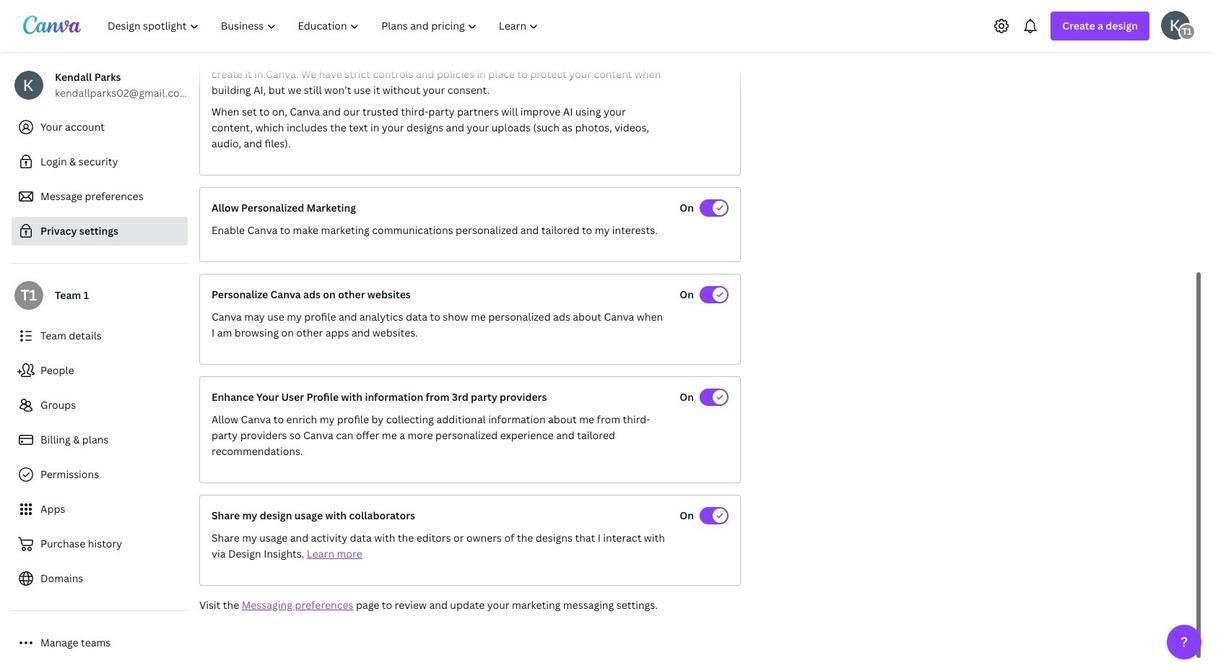 Task type: vqa. For each thing, say whether or not it's contained in the screenshot.
right Team 1 image
yes



Task type: locate. For each thing, give the bounding box(es) containing it.
1 vertical spatial team 1 element
[[14, 281, 43, 310]]

kendall parks image
[[1162, 10, 1190, 39]]

top level navigation element
[[98, 12, 551, 40]]

team 1 image
[[1179, 23, 1196, 40]]

1 horizontal spatial team 1 element
[[1179, 23, 1196, 40]]

team 1 image
[[14, 281, 43, 310]]

team 1 element
[[1179, 23, 1196, 40], [14, 281, 43, 310]]



Task type: describe. For each thing, give the bounding box(es) containing it.
0 horizontal spatial team 1 element
[[14, 281, 43, 310]]

0 vertical spatial team 1 element
[[1179, 23, 1196, 40]]



